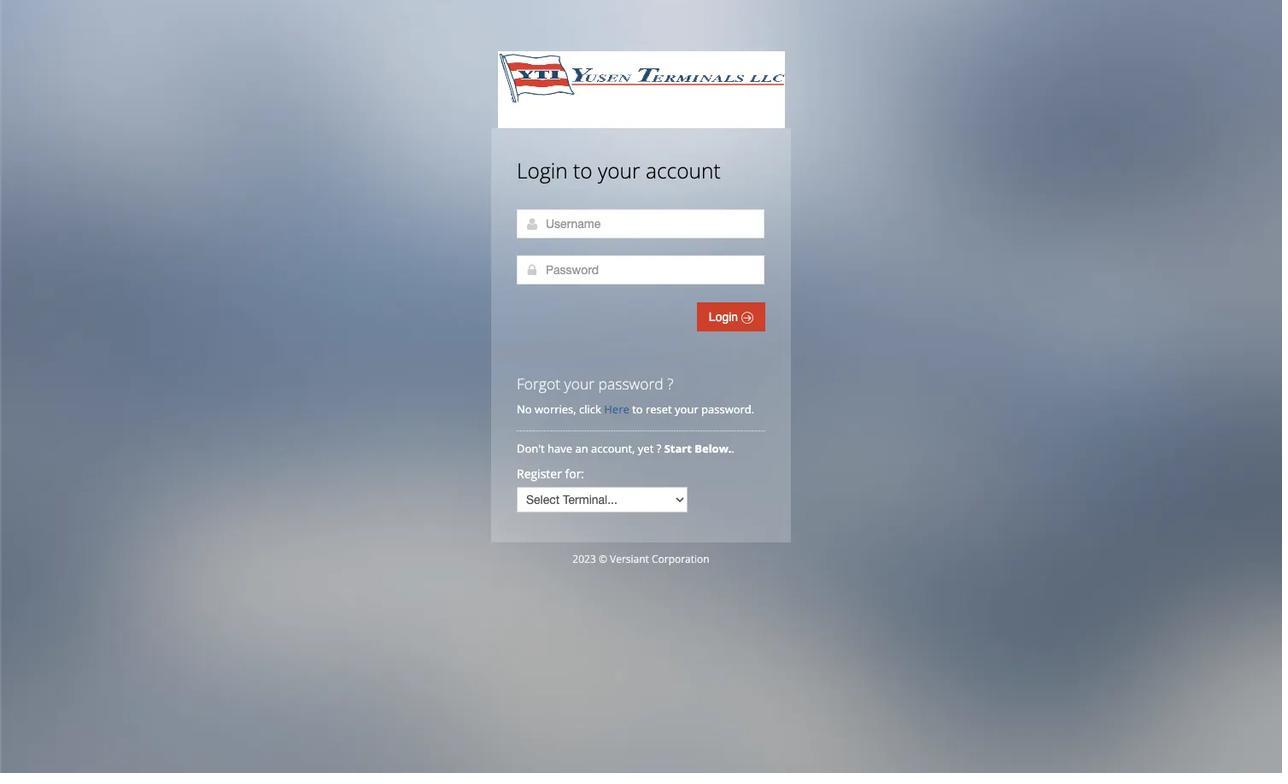 Task type: locate. For each thing, give the bounding box(es) containing it.
1 vertical spatial login
[[709, 310, 742, 324]]

to up username text box
[[574, 156, 593, 185]]

login inside button
[[709, 310, 742, 324]]

versiant
[[610, 552, 649, 567]]

don't have an account, yet ? start below. .
[[517, 441, 738, 456]]

login to your account
[[517, 156, 721, 185]]

your up click
[[565, 373, 595, 394]]

to right the here link
[[633, 402, 643, 417]]

reset
[[646, 402, 672, 417]]

to
[[574, 156, 593, 185], [633, 402, 643, 417]]

your right "reset"
[[675, 402, 699, 417]]

corporation
[[652, 552, 710, 567]]

1 vertical spatial your
[[565, 373, 595, 394]]

have
[[548, 441, 573, 456]]

forgot
[[517, 373, 561, 394]]

1 vertical spatial ?
[[657, 441, 662, 456]]

?
[[668, 373, 674, 394], [657, 441, 662, 456]]

start
[[665, 441, 692, 456]]

? right yet
[[657, 441, 662, 456]]

1 horizontal spatial login
[[709, 310, 742, 324]]

0 horizontal spatial ?
[[657, 441, 662, 456]]

0 horizontal spatial to
[[574, 156, 593, 185]]

login button
[[697, 303, 766, 332]]

0 vertical spatial ?
[[668, 373, 674, 394]]

1 horizontal spatial to
[[633, 402, 643, 417]]

account
[[646, 156, 721, 185]]

2023 © versiant corporation
[[573, 552, 710, 567]]

2 horizontal spatial your
[[675, 402, 699, 417]]

password.
[[702, 402, 755, 417]]

swapright image
[[742, 312, 754, 324]]

? up "reset"
[[668, 373, 674, 394]]

0 horizontal spatial login
[[517, 156, 568, 185]]

your up username text box
[[598, 156, 641, 185]]

1 horizontal spatial your
[[598, 156, 641, 185]]

here
[[604, 402, 630, 417]]

1 vertical spatial to
[[633, 402, 643, 417]]

? inside forgot your password ? no worries, click here to reset your password.
[[668, 373, 674, 394]]

here link
[[604, 402, 630, 417]]

worries,
[[535, 402, 577, 417]]

for:
[[565, 466, 585, 482]]

2 vertical spatial your
[[675, 402, 699, 417]]

login
[[517, 156, 568, 185], [709, 310, 742, 324]]

register
[[517, 466, 562, 482]]

yet
[[638, 441, 654, 456]]

1 horizontal spatial ?
[[668, 373, 674, 394]]

0 vertical spatial to
[[574, 156, 593, 185]]

your
[[598, 156, 641, 185], [565, 373, 595, 394], [675, 402, 699, 417]]

0 vertical spatial login
[[517, 156, 568, 185]]

login for login to your account
[[517, 156, 568, 185]]



Task type: vqa. For each thing, say whether or not it's contained in the screenshot.
4.0.0 at the bottom right
no



Task type: describe. For each thing, give the bounding box(es) containing it.
forgot your password ? no worries, click here to reset your password.
[[517, 373, 755, 417]]

login for login
[[709, 310, 742, 324]]

©
[[599, 552, 608, 567]]

no
[[517, 402, 532, 417]]

an
[[576, 441, 589, 456]]

lock image
[[526, 263, 539, 277]]

don't
[[517, 441, 545, 456]]

below.
[[695, 441, 732, 456]]

2023
[[573, 552, 596, 567]]

register for:
[[517, 466, 585, 482]]

0 vertical spatial your
[[598, 156, 641, 185]]

account,
[[591, 441, 635, 456]]

click
[[579, 402, 602, 417]]

to inside forgot your password ? no worries, click here to reset your password.
[[633, 402, 643, 417]]

.
[[732, 441, 735, 456]]

user image
[[526, 217, 539, 231]]

password
[[599, 373, 664, 394]]

Username text field
[[517, 209, 765, 238]]

Password password field
[[517, 256, 765, 285]]

0 horizontal spatial your
[[565, 373, 595, 394]]



